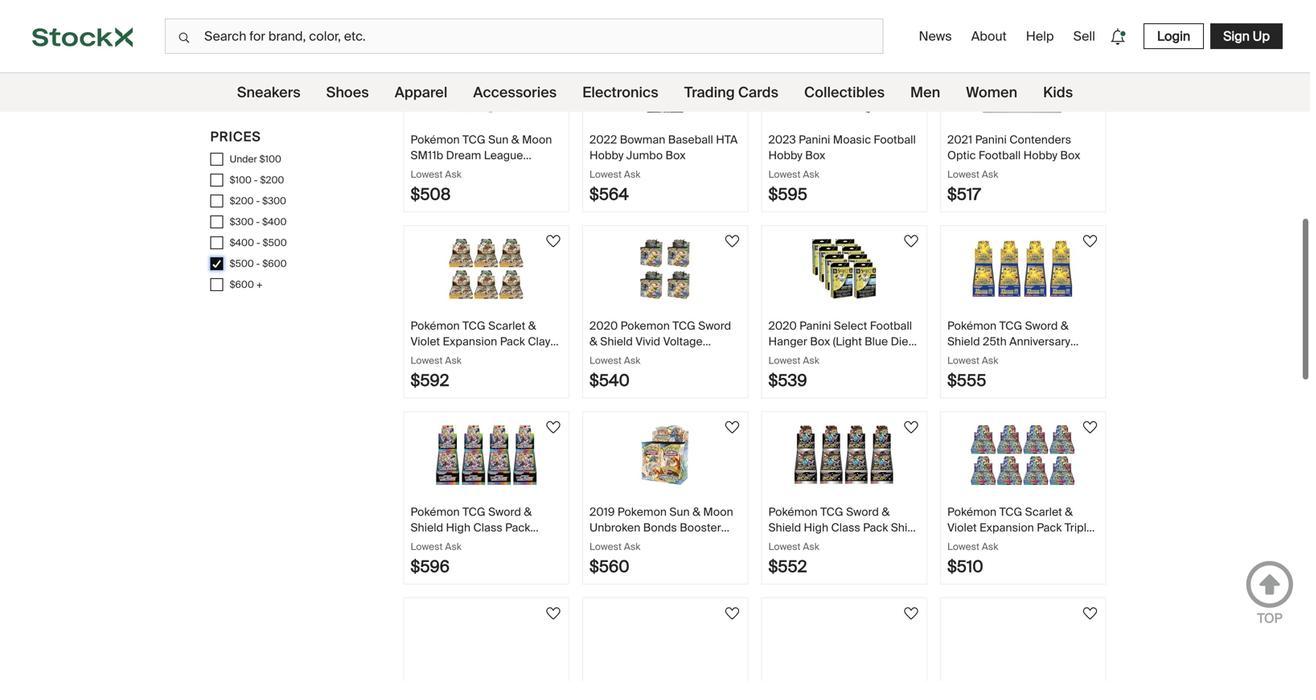 Task type: describe. For each thing, give the bounding box(es) containing it.
box inside 2020 panini select football hanger box (light blue die- cuts) 8x lot
[[810, 334, 830, 349]]

& for $552
[[882, 505, 890, 520]]

box inside 2021 panini contenders optic football hobby box lowest ask $517
[[1061, 148, 1081, 163]]

help link
[[1020, 21, 1061, 51]]

ask for $592
[[445, 354, 462, 367]]

- for $400
[[256, 237, 260, 249]]

box inside 2020 pokemon tcg sword & shield vivid voltage booster box 4x lot
[[634, 350, 654, 364]]

pokémon tcg scarlet & violet expansion pack clay burst booster box (japanese) 6x lot
[[411, 319, 551, 380]]

lowest inside 2021 panini contenders optic football hobby box lowest ask $517
[[948, 168, 980, 181]]

$560
[[590, 557, 630, 577]]

3
[[364, 37, 370, 50]]

ask for $552
[[803, 541, 820, 553]]

trading
[[684, 83, 735, 102]]

& for $596
[[524, 505, 532, 520]]

5 button
[[210, 31, 243, 56]]

$540
[[590, 370, 630, 391]]

2020 panini select football hanger box (light blue die-cuts) 8x lot image
[[788, 239, 901, 299]]

lowest for $539
[[769, 354, 801, 367]]

box inside 2023 panini moasic football hobby box lowest ask $595
[[805, 148, 826, 163]]

$555
[[948, 370, 987, 391]]

v
[[793, 536, 800, 551]]

pokémon tcg scarlet & violet expansion pack triplet beat box (japanese) 8x lot image
[[967, 425, 1080, 485]]

ask for $539
[[803, 354, 820, 367]]

lowest ask $552
[[769, 541, 820, 577]]

star
[[769, 536, 790, 551]]

cards
[[738, 83, 779, 102]]

hta
[[716, 132, 738, 147]]

0 horizontal spatial $600
[[230, 278, 254, 291]]

ask for $555
[[982, 354, 999, 367]]

2019 pokemon sun & moon unbroken bonds booster box
[[590, 505, 733, 551]]

(japanese) inside "pokémon tcg scarlet & violet expansion pack clay burst booster box (japanese) 6x lot"
[[411, 365, 468, 380]]

pokemon for $560
[[618, 505, 667, 520]]

high for $596
[[446, 520, 471, 535]]

vmax
[[411, 536, 443, 551]]

box inside 2022 bowman baseball hta hobby jumbo box lowest ask $564
[[666, 148, 686, 163]]

voltage
[[663, 334, 703, 349]]

follow image for $560
[[723, 418, 742, 437]]

3.5 button
[[316, 31, 348, 56]]

0 vertical spatial $400
[[262, 216, 287, 228]]

under
[[230, 153, 257, 165]]

ask for $510
[[982, 541, 999, 553]]

football for die-
[[870, 319, 912, 333]]

scarlet for $510
[[1025, 505, 1063, 520]]

unbroken
[[590, 520, 641, 535]]

pack inside pokémon tcg scarlet & violet expansion pack triplet beat box (japanese) 8x lot
[[1037, 520, 1062, 535]]

hobby for $595
[[769, 148, 803, 163]]

& for $560
[[693, 505, 701, 520]]

pokémon tcg sword & shield high class pack shiny star v box (japanese) 4x lot image
[[788, 425, 901, 485]]

4
[[294, 37, 300, 50]]

lowest for $510
[[948, 541, 980, 553]]

sm11b
[[411, 148, 443, 163]]

men link
[[911, 73, 941, 112]]

login button
[[1144, 23, 1204, 49]]

tcg for $510
[[1000, 505, 1023, 520]]

panini for $595
[[799, 132, 831, 147]]

8x inside pokémon tcg scarlet & violet expansion pack triplet beat box (japanese) 8x lot
[[1057, 536, 1070, 551]]

shoes
[[326, 83, 369, 102]]

ask for $540
[[624, 354, 641, 367]]

follow image for $508
[[544, 45, 563, 65]]

login
[[1158, 28, 1191, 45]]

box inside 2019 pokemon sun & moon unbroken bonds booster box
[[590, 536, 610, 551]]

lowest ask $592
[[411, 354, 462, 391]]

2023 panini moasic football hobby box lowest ask $595
[[769, 132, 916, 205]]

pokémon tcg scarlet & violet expansion pack clay burst booster box (japanese) 6x lot image
[[430, 239, 543, 299]]

2020 pokemon tcg sword & shield vivid voltage booster box 4x lot
[[590, 319, 731, 364]]

$400 - $500
[[230, 237, 287, 249]]

- for $300
[[256, 216, 260, 228]]

women link
[[966, 73, 1018, 112]]

4.5
[[255, 37, 269, 50]]

lowest for $560
[[590, 541, 622, 553]]

jumbo
[[626, 148, 663, 163]]

lowest inside 2023 panini moasic football hobby box lowest ask $595
[[769, 168, 801, 181]]

$592
[[411, 370, 449, 391]]

news link
[[913, 21, 959, 51]]

optic
[[948, 148, 976, 163]]

box inside "pokémon tcg scarlet & violet expansion pack clay burst booster box (japanese) 6x lot"
[[485, 350, 506, 364]]

- for $200
[[256, 195, 260, 207]]

moon for $560
[[703, 505, 733, 520]]

8x inside 2020 panini select football hanger box (light blue die- cuts) 8x lot
[[799, 350, 812, 364]]

pokémon tcg sword & shield high class pack vmax climax box (japanese) 4x lot
[[411, 505, 532, 566]]

tcg for $592
[[463, 319, 486, 333]]

2020 pokemon tcg sword & shield vivid voltage booster box 4x lot image
[[609, 239, 722, 299]]

3.5
[[325, 37, 338, 50]]

lot inside pokémon tcg scarlet & violet expansion pack triplet beat box (japanese) 8x lot
[[1073, 536, 1090, 551]]

dream
[[446, 148, 481, 163]]

ask inside 2021 panini contenders optic football hobby box lowest ask $517
[[982, 168, 999, 181]]

league
[[484, 148, 523, 163]]

pokémon tcg sword & shield high class pack shiny star v box (japanese) 4x lot
[[769, 505, 919, 551]]

shoes link
[[326, 73, 369, 112]]

electronics
[[583, 83, 659, 102]]

sign up
[[1224, 28, 1270, 45]]

pokémon for $508
[[411, 132, 460, 147]]

ask for $560
[[624, 541, 641, 553]]

$552
[[769, 557, 807, 577]]

1 button
[[316, 68, 348, 93]]

violet for $592
[[411, 334, 440, 349]]

pokémon for $510
[[948, 505, 997, 520]]

2021 panini contenders optic football hobby box image
[[967, 53, 1080, 113]]

sell link
[[1067, 21, 1102, 51]]

about
[[972, 28, 1007, 45]]

2020 for $540
[[590, 319, 618, 333]]

& for $510
[[1065, 505, 1073, 520]]

panini inside 2020 panini select football hanger box (light blue die- cuts) 8x lot
[[800, 319, 831, 333]]

0 horizontal spatial $500
[[230, 257, 254, 270]]

2022 bowman baseball hta hobby jumbo box lowest ask $564
[[590, 132, 738, 205]]

$200 - $300
[[230, 195, 286, 207]]

accessories
[[473, 83, 557, 102]]

(japanese) inside pokémon tcg scarlet & violet expansion pack triplet beat box (japanese) 8x lot
[[998, 536, 1055, 551]]

pokémon for $596
[[411, 505, 460, 520]]

sign up button
[[1211, 23, 1283, 49]]

electronics link
[[583, 73, 659, 112]]

lot inside 2020 panini select football hanger box (light blue die- cuts) 8x lot
[[814, 350, 831, 364]]

3 button
[[351, 31, 383, 56]]

shiny
[[891, 520, 919, 535]]

0 horizontal spatial $100
[[230, 174, 252, 186]]

sneakers link
[[237, 73, 301, 112]]

booster inside 2020 pokemon tcg sword & shield vivid voltage booster box 4x lot
[[590, 350, 631, 364]]

box inside pokémon tcg sword & shield high class pack vmax climax box (japanese) 4x lot
[[484, 536, 505, 551]]

high for $552
[[804, 520, 829, 535]]

0 vertical spatial $600
[[262, 257, 287, 270]]

pokémon tcg sword & shield 25th anniversary collection booster box (promo packs not included) (japanese) 4x lot image
[[967, 239, 1080, 299]]

collectibles link
[[804, 73, 885, 112]]

expansion for $592
[[443, 334, 497, 349]]

lowest for $596
[[411, 541, 443, 553]]

tcg for $596
[[463, 505, 486, 520]]

sun for $508
[[488, 132, 509, 147]]

4x inside pokémon tcg sword & shield high class pack shiny star v box (japanese) 4x lot
[[886, 536, 899, 551]]

ask for $508
[[445, 168, 462, 181]]

news
[[919, 28, 952, 45]]

sword inside 2020 pokemon tcg sword & shield vivid voltage booster box 4x lot
[[698, 319, 731, 333]]

trading cards
[[684, 83, 779, 102]]

2019
[[590, 505, 615, 520]]

burst
[[411, 350, 438, 364]]

$564
[[590, 184, 629, 205]]

stockx logo link
[[0, 0, 165, 72]]

booster inside pokémon tcg sun & moon sm11b dream league booster box
[[411, 163, 452, 178]]

2019 pokemon sun & moon unbroken bonds booster box image
[[609, 425, 722, 485]]

scarlet for $592
[[488, 319, 526, 333]]

follow image for $552
[[902, 418, 921, 437]]

lowest ask $560
[[590, 541, 641, 577]]

box inside pokémon tcg sword & shield high class pack shiny star v box (japanese) 4x lot
[[803, 536, 823, 551]]

2020 for $539
[[769, 319, 797, 333]]

follow image for $510
[[1081, 418, 1100, 437]]

die-
[[891, 334, 913, 349]]

hobby for ask
[[590, 148, 624, 163]]

apparel
[[395, 83, 448, 102]]

vivid
[[636, 334, 661, 349]]

pack inside pokémon tcg sword & shield high class pack shiny star v box (japanese) 4x lot
[[863, 520, 888, 535]]

lowest ask $510
[[948, 541, 999, 577]]

lowest for $555
[[948, 354, 980, 367]]

1 horizontal spatial $500
[[263, 237, 287, 249]]

sword for $596
[[488, 505, 521, 520]]

under $100
[[230, 153, 281, 165]]



Task type: locate. For each thing, give the bounding box(es) containing it.
panini up 'hanger'
[[800, 319, 831, 333]]

1
[[330, 74, 333, 87]]

& inside pokémon tcg sword & shield high class pack vmax climax box (japanese) 4x lot
[[524, 505, 532, 520]]

football
[[874, 132, 916, 147], [979, 148, 1021, 163], [870, 319, 912, 333]]

sun up league
[[488, 132, 509, 147]]

1 vertical spatial $400
[[230, 237, 254, 249]]

0 vertical spatial 4x
[[886, 536, 899, 551]]

2 class from the left
[[831, 520, 861, 535]]

shield inside 2020 pokemon tcg sword & shield vivid voltage booster box 4x lot
[[600, 334, 633, 349]]

ask inside 2023 panini moasic football hobby box lowest ask $595
[[803, 168, 820, 181]]

sun inside 2019 pokemon sun & moon unbroken bonds booster box
[[670, 505, 690, 520]]

shield up 'lowest ask $540'
[[600, 334, 633, 349]]

(japanese)
[[411, 365, 468, 380], [826, 536, 883, 551], [998, 536, 1055, 551], [411, 551, 468, 566]]

scarlet down pokémon tcg scarlet & violet expansion pack triplet beat box (japanese) 8x lot image
[[1025, 505, 1063, 520]]

$300
[[262, 195, 286, 207], [230, 216, 254, 228]]

$517
[[948, 184, 981, 205]]

4.5 button
[[245, 31, 278, 56]]

(japanese) inside pokémon tcg sword & shield high class pack shiny star v box (japanese) 4x lot
[[826, 536, 883, 551]]

$600 +
[[230, 278, 263, 291]]

$500 - $600
[[230, 257, 287, 270]]

0 horizontal spatial $200
[[230, 195, 254, 207]]

0 horizontal spatial violet
[[411, 334, 440, 349]]

moon down 2019 pokemon sun & moon unbroken bonds booster box image
[[703, 505, 733, 520]]

box right lowest ask $592
[[485, 350, 506, 364]]

0 vertical spatial 8x
[[799, 350, 812, 364]]

lowest inside lowest ask $592
[[411, 354, 443, 367]]

1 vertical spatial $100
[[230, 174, 252, 186]]

expansion inside "pokémon tcg scarlet & violet expansion pack clay burst booster box (japanese) 6x lot"
[[443, 334, 497, 349]]

expansion
[[443, 334, 497, 349], [980, 520, 1034, 535]]

ask inside lowest ask $510
[[982, 541, 999, 553]]

lowest ask $539
[[769, 354, 820, 391]]

kids
[[1043, 83, 1073, 102]]

lot right lowest ask $596
[[486, 551, 503, 566]]

tcg up voltage
[[673, 319, 696, 333]]

football inside 2023 panini moasic football hobby box lowest ask $595
[[874, 132, 916, 147]]

booster inside 2019 pokemon sun & moon unbroken bonds booster box
[[680, 520, 721, 535]]

box down the baseball
[[666, 148, 686, 163]]

follow image for $596
[[544, 418, 563, 437]]

football up die-
[[870, 319, 912, 333]]

pokémon inside pokémon tcg scarlet & violet expansion pack triplet beat box (japanese) 8x lot
[[948, 505, 997, 520]]

ask inside lowest ask $596
[[445, 541, 462, 553]]

0 horizontal spatial high
[[446, 520, 471, 535]]

lowest up $555
[[948, 354, 980, 367]]

1 vertical spatial expansion
[[980, 520, 1034, 535]]

high up lowest ask $552
[[804, 520, 829, 535]]

2020 panini select football hanger box (light blue die- cuts) 8x lot
[[769, 319, 913, 364]]

scarlet
[[488, 319, 526, 333], [1025, 505, 1063, 520]]

2020 inside 2020 panini select football hanger box (light blue die- cuts) 8x lot
[[769, 319, 797, 333]]

lowest up $560
[[590, 541, 622, 553]]

pokémon up "sm11b"
[[411, 132, 460, 147]]

1 horizontal spatial 4x
[[886, 536, 899, 551]]

panini for $517
[[975, 132, 1007, 147]]

box down vivid
[[634, 350, 654, 364]]

0 horizontal spatial $300
[[230, 216, 254, 228]]

lowest up $564
[[590, 168, 622, 181]]

sword for $552
[[846, 505, 879, 520]]

$595
[[769, 184, 808, 205]]

hanger
[[769, 334, 808, 349]]

2 hobby from the left
[[769, 148, 803, 163]]

lot inside pokémon tcg sword & shield high class pack shiny star v box (japanese) 4x lot
[[901, 536, 918, 551]]

3 hobby from the left
[[1024, 148, 1058, 163]]

8x down triplet
[[1057, 536, 1070, 551]]

lot inside 2020 pokemon tcg sword & shield vivid voltage booster box 4x lot
[[674, 350, 691, 364]]

6x
[[471, 365, 483, 380]]

sun up bonds
[[670, 505, 690, 520]]

0 horizontal spatial shield
[[411, 520, 443, 535]]

pack inside pokémon tcg sword & shield high class pack vmax climax box (japanese) 4x lot
[[505, 520, 530, 535]]

0 horizontal spatial 8x
[[799, 350, 812, 364]]

pack down 'pokémon tcg sword & shield high class pack vmax climax box (japanese) 4x lot' image
[[505, 520, 530, 535]]

$500
[[263, 237, 287, 249], [230, 257, 254, 270]]

1 horizontal spatial violet
[[948, 520, 977, 535]]

kids link
[[1043, 73, 1073, 112]]

$400 down the $300 - $400
[[230, 237, 254, 249]]

- down $200 - $300 at the top of the page
[[256, 216, 260, 228]]

tcg inside pokémon tcg sun & moon sm11b dream league booster box
[[463, 132, 486, 147]]

ask for $596
[[445, 541, 462, 553]]

1 hobby from the left
[[590, 148, 624, 163]]

1 vertical spatial 4x
[[471, 551, 484, 566]]

& up 'lowest ask $540'
[[590, 334, 598, 349]]

violet up beat
[[948, 520, 977, 535]]

notification unread icon image
[[1107, 25, 1129, 48]]

high up climax
[[446, 520, 471, 535]]

triplet
[[1065, 520, 1097, 535]]

1 horizontal spatial 8x
[[1057, 536, 1070, 551]]

lot down shiny
[[901, 536, 918, 551]]

8x
[[799, 350, 812, 364], [1057, 536, 1070, 551]]

climax
[[446, 536, 482, 551]]

expansion up lowest ask $510
[[980, 520, 1034, 535]]

lowest inside lowest ask $508
[[411, 168, 443, 181]]

box inside pokémon tcg scarlet & violet expansion pack triplet beat box (japanese) 8x lot
[[975, 536, 995, 551]]

lowest for $592
[[411, 354, 443, 367]]

shield up star
[[769, 520, 801, 535]]

sword inside pokémon tcg sword & shield high class pack vmax climax box (japanese) 4x lot
[[488, 505, 521, 520]]

lot inside pokémon tcg sword & shield high class pack vmax climax box (japanese) 4x lot
[[486, 551, 503, 566]]

lot down triplet
[[1073, 536, 1090, 551]]

1 vertical spatial scarlet
[[1025, 505, 1063, 520]]

(japanese) down the vmax
[[411, 551, 468, 566]]

- up the $300 - $400
[[256, 195, 260, 207]]

lowest ask $508
[[411, 168, 462, 205]]

2 2020 from the left
[[769, 319, 797, 333]]

lowest up $540
[[590, 354, 622, 367]]

lowest inside lowest ask $510
[[948, 541, 980, 553]]

4x down shiny
[[886, 536, 899, 551]]

1 high from the left
[[446, 520, 471, 535]]

& down 2019 pokemon sun & moon unbroken bonds booster box image
[[693, 505, 701, 520]]

0 horizontal spatial scarlet
[[488, 319, 526, 333]]

box down unbroken
[[590, 536, 610, 551]]

moasic
[[833, 132, 871, 147]]

0 vertical spatial $100
[[259, 153, 281, 165]]

cuts)
[[769, 350, 796, 364]]

- for $100
[[254, 174, 258, 186]]

scarlet inside "pokémon tcg scarlet & violet expansion pack clay burst booster box (japanese) 6x lot"
[[488, 319, 526, 333]]

pokemon
[[621, 319, 670, 333], [618, 505, 667, 520]]

football for $595
[[874, 132, 916, 147]]

booster inside "pokémon tcg scarlet & violet expansion pack clay burst booster box (japanese) 6x lot"
[[441, 350, 483, 364]]

sun inside pokémon tcg sun & moon sm11b dream league booster box
[[488, 132, 509, 147]]

1 horizontal spatial high
[[804, 520, 829, 535]]

follow image for $539
[[902, 232, 921, 251]]

lowest inside 2022 bowman baseball hta hobby jumbo box lowest ask $564
[[590, 168, 622, 181]]

& up triplet
[[1065, 505, 1073, 520]]

lot
[[674, 350, 691, 364], [814, 350, 831, 364], [486, 365, 503, 380], [901, 536, 918, 551], [1073, 536, 1090, 551], [486, 551, 503, 566]]

1 horizontal spatial class
[[831, 520, 861, 535]]

1 horizontal spatial 2020
[[769, 319, 797, 333]]

$596
[[411, 557, 450, 577]]

sign
[[1224, 28, 1250, 45]]

shield up the vmax
[[411, 520, 443, 535]]

back to top image
[[1246, 561, 1294, 609]]

pack left triplet
[[1037, 520, 1062, 535]]

tcg up 6x
[[463, 319, 486, 333]]

Search... search field
[[165, 19, 884, 54]]

1 horizontal spatial sun
[[670, 505, 690, 520]]

panini right 2021
[[975, 132, 1007, 147]]

expansion inside pokémon tcg scarlet & violet expansion pack triplet beat box (japanese) 8x lot
[[980, 520, 1034, 535]]

0 vertical spatial scarlet
[[488, 319, 526, 333]]

pack left shiny
[[863, 520, 888, 535]]

- up $500 - $600
[[256, 237, 260, 249]]

tcg inside pokémon tcg sword & shield high class pack vmax climax box (japanese) 4x lot
[[463, 505, 486, 520]]

$400
[[262, 216, 287, 228], [230, 237, 254, 249]]

(japanese) right v
[[826, 536, 883, 551]]

pokémon
[[411, 132, 460, 147], [411, 319, 460, 333], [411, 505, 460, 520], [769, 505, 818, 520], [948, 505, 997, 520]]

lowest for $552
[[769, 541, 801, 553]]

class up climax
[[473, 520, 503, 535]]

sword down pokémon tcg sword & shield high class pack shiny star v box (japanese) 4x lot image
[[846, 505, 879, 520]]

1 horizontal spatial moon
[[703, 505, 733, 520]]

tcg inside 2020 pokemon tcg sword & shield vivid voltage booster box 4x lot
[[673, 319, 696, 333]]

violet inside "pokémon tcg scarlet & violet expansion pack clay burst booster box (japanese) 6x lot"
[[411, 334, 440, 349]]

football inside 2020 panini select football hanger box (light blue die- cuts) 8x lot
[[870, 319, 912, 333]]

sword inside pokémon tcg sword & shield high class pack shiny star v box (japanese) 4x lot
[[846, 505, 879, 520]]

select
[[834, 319, 867, 333]]

$200 up $200 - $300 at the top of the page
[[260, 174, 284, 186]]

apparel link
[[395, 73, 448, 112]]

lowest inside lowest ask $596
[[411, 541, 443, 553]]

0 vertical spatial pokemon
[[621, 319, 670, 333]]

0 horizontal spatial sun
[[488, 132, 509, 147]]

scarlet inside pokémon tcg scarlet & violet expansion pack triplet beat box (japanese) 8x lot
[[1025, 505, 1063, 520]]

2021 panini contenders optic football hobby box lowest ask $517
[[948, 132, 1081, 205]]

follow image for $564
[[723, 45, 742, 65]]

1 horizontal spatial expansion
[[980, 520, 1034, 535]]

pokemon up vivid
[[621, 319, 670, 333]]

follow image
[[544, 45, 563, 65], [723, 45, 742, 65], [902, 232, 921, 251], [1081, 232, 1100, 251], [544, 418, 563, 437], [723, 418, 742, 437], [902, 418, 921, 437], [1081, 418, 1100, 437], [544, 604, 563, 623], [902, 604, 921, 623], [1081, 604, 1100, 623]]

tcg up climax
[[463, 505, 486, 520]]

class inside pokémon tcg sword & shield high class pack vmax climax box (japanese) 4x lot
[[473, 520, 503, 535]]

$600 up +
[[262, 257, 287, 270]]

& down pokémon tcg sword & shield high class pack shiny star v box (japanese) 4x lot image
[[882, 505, 890, 520]]

1 horizontal spatial $600
[[262, 257, 287, 270]]

lot inside "pokémon tcg scarlet & violet expansion pack clay burst booster box (japanese) 6x lot"
[[486, 365, 503, 380]]

tcg for $552
[[821, 505, 844, 520]]

0 vertical spatial moon
[[522, 132, 552, 147]]

2 horizontal spatial shield
[[769, 520, 801, 535]]

$200 down the $100 - $200
[[230, 195, 254, 207]]

$100
[[259, 153, 281, 165], [230, 174, 252, 186]]

& up clay
[[528, 319, 536, 333]]

& for $508
[[511, 132, 519, 147]]

sneakers
[[237, 83, 301, 102]]

clay
[[528, 334, 551, 349]]

shield
[[600, 334, 633, 349], [411, 520, 443, 535], [769, 520, 801, 535]]

0 horizontal spatial 4x
[[471, 551, 484, 566]]

hobby
[[590, 148, 624, 163], [769, 148, 803, 163], [1024, 148, 1058, 163]]

0 vertical spatial expansion
[[443, 334, 497, 349]]

1 class from the left
[[473, 520, 503, 535]]

collectibles
[[804, 83, 885, 102]]

1 vertical spatial $300
[[230, 216, 254, 228]]

lot down voltage
[[674, 350, 691, 364]]

& inside 2019 pokemon sun & moon unbroken bonds booster box
[[693, 505, 701, 520]]

2 horizontal spatial hobby
[[1024, 148, 1058, 163]]

1 horizontal spatial $400
[[262, 216, 287, 228]]

pokémon inside pokémon tcg sword & shield high class pack shiny star v box (japanese) 4x lot
[[769, 505, 818, 520]]

1 horizontal spatial shield
[[600, 334, 633, 349]]

4x inside pokémon tcg sword & shield high class pack vmax climax box (japanese) 4x lot
[[471, 551, 484, 566]]

2023 panini moasic football hobby box image
[[788, 53, 901, 113]]

booster up 6x
[[441, 350, 483, 364]]

class left shiny
[[831, 520, 861, 535]]

shield for $596
[[411, 520, 443, 535]]

0 horizontal spatial sword
[[488, 505, 521, 520]]

& down 'pokémon tcg sword & shield high class pack vmax climax box (japanese) 4x lot' image
[[524, 505, 532, 520]]

box up $595
[[805, 148, 826, 163]]

2 high from the left
[[804, 520, 829, 535]]

1 vertical spatial $500
[[230, 257, 254, 270]]

accessories link
[[473, 73, 557, 112]]

1 vertical spatial sun
[[670, 505, 690, 520]]

1 vertical spatial $600
[[230, 278, 254, 291]]

4x
[[657, 350, 671, 364]]

panini inside 2021 panini contenders optic football hobby box lowest ask $517
[[975, 132, 1007, 147]]

& up league
[[511, 132, 519, 147]]

pokémon tcg sword & shield high class pack vmax climax box (japanese) 4x lot image
[[430, 425, 543, 485]]

lowest
[[411, 168, 443, 181], [590, 168, 622, 181], [769, 168, 801, 181], [948, 168, 980, 181], [411, 354, 443, 367], [590, 354, 622, 367], [769, 354, 801, 367], [948, 354, 980, 367], [411, 541, 443, 553], [590, 541, 622, 553], [769, 541, 801, 553], [948, 541, 980, 553]]

product category switcher element
[[0, 73, 1310, 112]]

lowest for $508
[[411, 168, 443, 181]]

lowest ask $540
[[590, 354, 641, 391]]

$100 up the $100 - $200
[[259, 153, 281, 165]]

beat
[[948, 536, 972, 551]]

lowest inside lowest ask $555
[[948, 354, 980, 367]]

4 button
[[281, 31, 313, 56]]

shield for $552
[[769, 520, 801, 535]]

$200
[[260, 174, 284, 186], [230, 195, 254, 207]]

2021
[[948, 132, 973, 147]]

moon for $508
[[522, 132, 552, 147]]

pokémon up v
[[769, 505, 818, 520]]

& inside 2020 pokemon tcg sword & shield vivid voltage booster box 4x lot
[[590, 334, 598, 349]]

0 horizontal spatial hobby
[[590, 148, 624, 163]]

1 2020 from the left
[[590, 319, 618, 333]]

baseball
[[668, 132, 713, 147]]

tcg inside pokémon tcg sword & shield high class pack shiny star v box (japanese) 4x lot
[[821, 505, 844, 520]]

follow image
[[544, 232, 563, 251], [723, 232, 742, 251], [723, 604, 742, 623]]

box inside pokémon tcg sun & moon sm11b dream league booster box
[[455, 163, 475, 178]]

class for $552
[[831, 520, 861, 535]]

$300 up the $300 - $400
[[262, 195, 286, 207]]

women
[[966, 83, 1018, 102]]

class
[[473, 520, 503, 535], [831, 520, 861, 535]]

hobby inside 2021 panini contenders optic football hobby box lowest ask $517
[[1024, 148, 1058, 163]]

$508
[[411, 184, 451, 205]]

shield inside pokémon tcg sword & shield high class pack vmax climax box (japanese) 4x lot
[[411, 520, 443, 535]]

pokémon up the vmax
[[411, 505, 460, 520]]

1 vertical spatial $200
[[230, 195, 254, 207]]

box left "(light" on the right of page
[[810, 334, 830, 349]]

(japanese) right beat
[[998, 536, 1055, 551]]

tcg inside pokémon tcg scarlet & violet expansion pack triplet beat box (japanese) 8x lot
[[1000, 505, 1023, 520]]

1 horizontal spatial $100
[[259, 153, 281, 165]]

help
[[1026, 28, 1054, 45]]

lot right cuts)
[[814, 350, 831, 364]]

ask inside the lowest ask $560
[[624, 541, 641, 553]]

& inside pokémon tcg sun & moon sm11b dream league booster box
[[511, 132, 519, 147]]

$600 left +
[[230, 278, 254, 291]]

1 horizontal spatial $200
[[260, 174, 284, 186]]

(japanese) inside pokémon tcg sword & shield high class pack vmax climax box (japanese) 4x lot
[[411, 551, 468, 566]]

violet for $510
[[948, 520, 977, 535]]

follow image for $555
[[1081, 232, 1100, 251]]

pokémon inside "pokémon tcg scarlet & violet expansion pack clay burst booster box (japanese) 6x lot"
[[411, 319, 460, 333]]

stockx logo image
[[32, 27, 133, 47]]

pokemon inside 2019 pokemon sun & moon unbroken bonds booster box
[[618, 505, 667, 520]]

0 vertical spatial $200
[[260, 174, 284, 186]]

football right optic
[[979, 148, 1021, 163]]

blue
[[865, 334, 888, 349]]

pokémon tcg scarlet & violet expansion pack triplet beat box (japanese) 8x lot
[[948, 505, 1097, 551]]

expansion up 6x
[[443, 334, 497, 349]]

lowest ask $596
[[411, 541, 462, 577]]

& inside "pokémon tcg scarlet & violet expansion pack clay burst booster box (japanese) 6x lot"
[[528, 319, 536, 333]]

prices
[[210, 128, 261, 145]]

pokemon for $540
[[621, 319, 670, 333]]

shield inside pokémon tcg sword & shield high class pack shiny star v box (japanese) 4x lot
[[769, 520, 801, 535]]

violet inside pokémon tcg scarlet & violet expansion pack triplet beat box (japanese) 8x lot
[[948, 520, 977, 535]]

$100 down under
[[230, 174, 252, 186]]

$500 up the $600 +
[[230, 257, 254, 270]]

4x down climax
[[471, 551, 484, 566]]

moon inside 2019 pokemon sun & moon unbroken bonds booster box
[[703, 505, 733, 520]]

ask inside lowest ask $555
[[982, 354, 999, 367]]

ask inside 2022 bowman baseball hta hobby jumbo box lowest ask $564
[[624, 168, 641, 181]]

bonds
[[643, 520, 677, 535]]

booster down "sm11b"
[[411, 163, 452, 178]]

0 vertical spatial $500
[[263, 237, 287, 249]]

violet up burst
[[411, 334, 440, 349]]

0 vertical spatial sun
[[488, 132, 509, 147]]

tcg for $508
[[463, 132, 486, 147]]

moon inside pokémon tcg sun & moon sm11b dream league booster box
[[522, 132, 552, 147]]

2023
[[769, 132, 796, 147]]

follow image for $540
[[723, 232, 742, 251]]

ask inside lowest ask $592
[[445, 354, 462, 367]]

2020
[[590, 319, 618, 333], [769, 319, 797, 333]]

pokemon inside 2020 pokemon tcg sword & shield vivid voltage booster box 4x lot
[[621, 319, 670, 333]]

sun for $560
[[670, 505, 690, 520]]

& for $592
[[528, 319, 536, 333]]

lowest up $595
[[769, 168, 801, 181]]

lowest down 'hanger'
[[769, 354, 801, 367]]

hobby down contenders at top right
[[1024, 148, 1058, 163]]

& inside pokémon tcg sword & shield high class pack shiny star v box (japanese) 4x lot
[[882, 505, 890, 520]]

sword down 'pokémon tcg sword & shield high class pack vmax climax box (japanese) 4x lot' image
[[488, 505, 521, 520]]

1 horizontal spatial scarlet
[[1025, 505, 1063, 520]]

2020 inside 2020 pokemon tcg sword & shield vivid voltage booster box 4x lot
[[590, 319, 618, 333]]

tcg inside "pokémon tcg scarlet & violet expansion pack clay burst booster box (japanese) 6x lot"
[[463, 319, 486, 333]]

0 vertical spatial violet
[[411, 334, 440, 349]]

box right v
[[803, 536, 823, 551]]

$300 - $400
[[230, 216, 287, 228]]

0 horizontal spatial class
[[473, 520, 503, 535]]

trading cards link
[[684, 73, 779, 112]]

ask inside lowest ask $508
[[445, 168, 462, 181]]

men
[[911, 83, 941, 102]]

(light
[[833, 334, 862, 349]]

0 vertical spatial $300
[[262, 195, 286, 207]]

lowest for $540
[[590, 354, 622, 367]]

box right beat
[[975, 536, 995, 551]]

tcg up 'dream'
[[463, 132, 486, 147]]

contenders
[[1010, 132, 1072, 147]]

lowest inside the lowest ask $560
[[590, 541, 622, 553]]

0 horizontal spatial moon
[[522, 132, 552, 147]]

booster
[[411, 163, 452, 178], [441, 350, 483, 364], [590, 350, 631, 364], [680, 520, 721, 535]]

booster right bonds
[[680, 520, 721, 535]]

up
[[1253, 28, 1270, 45]]

0 horizontal spatial 2020
[[590, 319, 618, 333]]

8x right cuts)
[[799, 350, 812, 364]]

pokémon for $592
[[411, 319, 460, 333]]

panini inside 2023 panini moasic football hobby box lowest ask $595
[[799, 132, 831, 147]]

football right moasic
[[874, 132, 916, 147]]

& inside pokémon tcg scarlet & violet expansion pack triplet beat box (japanese) 8x lot
[[1065, 505, 1073, 520]]

lowest ask $555
[[948, 354, 999, 391]]

1 vertical spatial pokemon
[[618, 505, 667, 520]]

0 horizontal spatial expansion
[[443, 334, 497, 349]]

2022 bowman baseball hta hobby jumbo box image
[[609, 53, 722, 113]]

2 horizontal spatial sword
[[846, 505, 879, 520]]

pokémon up beat
[[948, 505, 997, 520]]

2020 up 'hanger'
[[769, 319, 797, 333]]

$400 up $400 - $500
[[262, 216, 287, 228]]

1 vertical spatial violet
[[948, 520, 977, 535]]

sword
[[698, 319, 731, 333], [488, 505, 521, 520], [846, 505, 879, 520]]

lowest inside the lowest ask $539
[[769, 354, 801, 367]]

pokémon for $552
[[769, 505, 818, 520]]

1 horizontal spatial $300
[[262, 195, 286, 207]]

expansion for $510
[[980, 520, 1034, 535]]

pokémon inside pokémon tcg sun & moon sm11b dream league booster box
[[411, 132, 460, 147]]

hobby down 2022
[[590, 148, 624, 163]]

hobby inside 2022 bowman baseball hta hobby jumbo box lowest ask $564
[[590, 148, 624, 163]]

lowest inside lowest ask $552
[[769, 541, 801, 553]]

lowest up $592
[[411, 354, 443, 367]]

tcg down pokémon tcg sword & shield high class pack shiny star v box (japanese) 4x lot image
[[821, 505, 844, 520]]

sell
[[1074, 28, 1096, 45]]

- down $400 - $500
[[256, 257, 260, 270]]

1 horizontal spatial hobby
[[769, 148, 803, 163]]

scarlet down the pokémon tcg scarlet & violet expansion pack clay burst booster box (japanese) 6x lot image
[[488, 319, 526, 333]]

sword up voltage
[[698, 319, 731, 333]]

panini right 2023
[[799, 132, 831, 147]]

box right climax
[[484, 536, 505, 551]]

pokémon tcg sun & moon sm11b dream league booster box image
[[430, 53, 543, 113]]

$600
[[262, 257, 287, 270], [230, 278, 254, 291]]

1 vertical spatial 8x
[[1057, 536, 1070, 551]]

0 horizontal spatial $400
[[230, 237, 254, 249]]

football inside 2021 panini contenders optic football hobby box lowest ask $517
[[979, 148, 1021, 163]]

(japanese) down burst
[[411, 365, 468, 380]]

lowest down "sm11b"
[[411, 168, 443, 181]]

ask inside the lowest ask $539
[[803, 354, 820, 367]]

- for $500
[[256, 257, 260, 270]]

hobby inside 2023 panini moasic football hobby box lowest ask $595
[[769, 148, 803, 163]]

lot right 6x
[[486, 365, 503, 380]]

box down 'dream'
[[455, 163, 475, 178]]

class inside pokémon tcg sword & shield high class pack shiny star v box (japanese) 4x lot
[[831, 520, 861, 535]]

lowest up $510
[[948, 541, 980, 553]]

class for $596
[[473, 520, 503, 535]]

lowest down optic
[[948, 168, 980, 181]]

1 vertical spatial moon
[[703, 505, 733, 520]]

pack inside "pokémon tcg scarlet & violet expansion pack clay burst booster box (japanese) 6x lot"
[[500, 334, 525, 349]]

box
[[666, 148, 686, 163], [805, 148, 826, 163], [1061, 148, 1081, 163], [455, 163, 475, 178], [810, 334, 830, 349], [485, 350, 506, 364], [634, 350, 654, 364], [484, 536, 505, 551], [590, 536, 610, 551], [803, 536, 823, 551], [975, 536, 995, 551]]

1 horizontal spatial sword
[[698, 319, 731, 333]]

- down under $100 at the left top of the page
[[254, 174, 258, 186]]

high inside pokémon tcg sword & shield high class pack vmax climax box (japanese) 4x lot
[[446, 520, 471, 535]]

pokémon inside pokémon tcg sword & shield high class pack vmax climax box (japanese) 4x lot
[[411, 505, 460, 520]]

follow image for $592
[[544, 232, 563, 251]]



Task type: vqa. For each thing, say whether or not it's contained in the screenshot.
Hobby
yes



